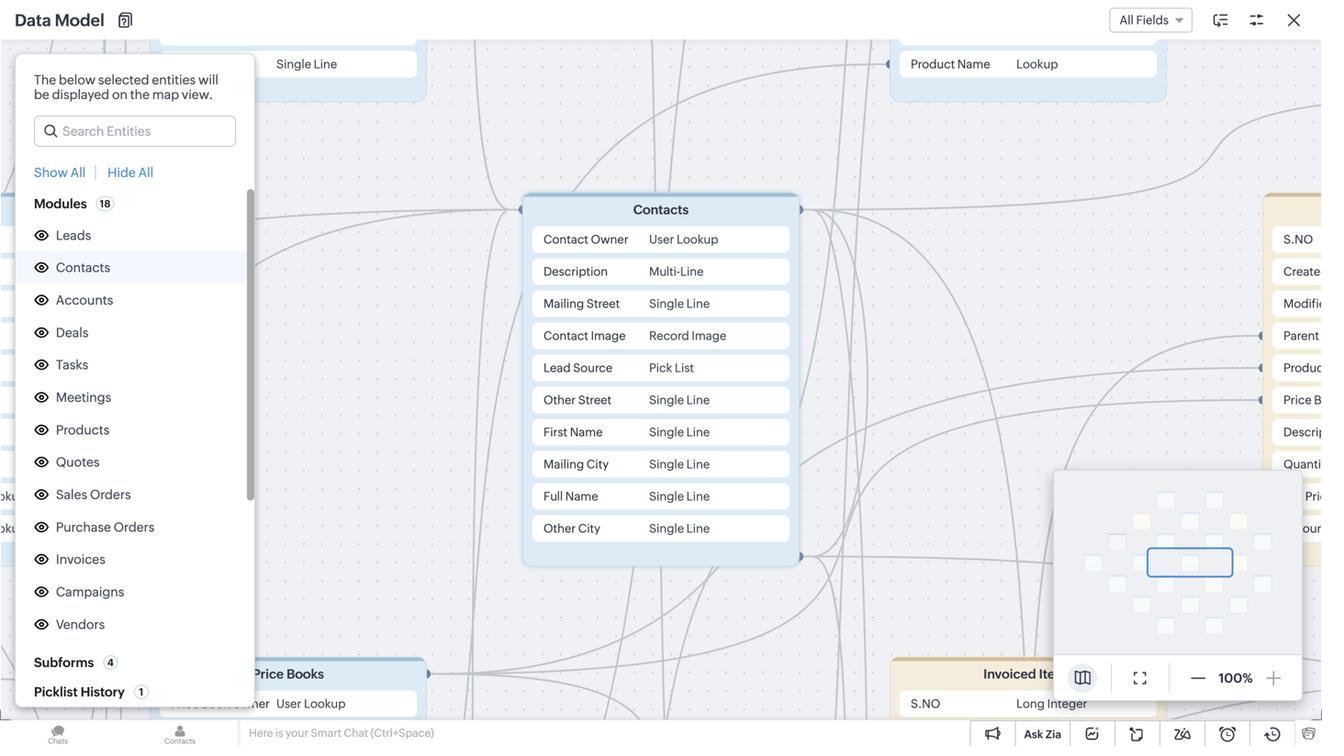 Task type: vqa. For each thing, say whether or not it's contained in the screenshot.


Task type: describe. For each thing, give the bounding box(es) containing it.
contact for contact image
[[544, 329, 589, 343]]

0 horizontal spatial lookup
[[304, 698, 346, 712]]

single line for first name
[[650, 426, 710, 440]]

map
[[152, 87, 179, 102]]

1 horizontal spatial books
[[287, 667, 324, 682]]

products
[[56, 423, 110, 438]]

quantit
[[1284, 458, 1323, 472]]

circuits link
[[44, 479, 90, 497]]

deals
[[56, 326, 89, 340]]

parent i
[[1284, 329, 1323, 343]]

street for other street
[[579, 394, 612, 407]]

description
[[544, 265, 608, 279]]

full name
[[544, 490, 599, 504]]

ease.
[[930, 517, 962, 531]]

picklist
[[34, 685, 78, 700]]

line for full name
[[687, 490, 710, 504]]

long integer
[[1017, 698, 1088, 712]]

0 vertical spatial data model
[[15, 11, 105, 30]]

help
[[1243, 96, 1272, 110]]

of
[[719, 498, 731, 513]]

model inside the developer hub region
[[75, 572, 114, 586]]

city for other city
[[579, 522, 601, 536]]

tasks
[[56, 358, 88, 373]]

smart
[[311, 728, 342, 740]]

the below selected entities will be displayed on the map view.
[[34, 73, 219, 102]]

user lookup
[[650, 233, 719, 247]]

record image
[[650, 329, 727, 343]]

0 vertical spatial s.no
[[1284, 233, 1314, 247]]

all for show all
[[71, 165, 86, 180]]

vendors
[[56, 618, 105, 632]]

single for first name
[[650, 426, 685, 440]]

other city
[[544, 522, 601, 536]]

0 vertical spatial contacts
[[634, 203, 689, 217]]

contact for contact owner
[[544, 233, 589, 247]]

line for first name
[[687, 426, 710, 440]]

pick
[[650, 362, 673, 375]]

image for record image
[[692, 329, 727, 343]]

setup
[[18, 80, 70, 101]]

developer
[[30, 359, 94, 373]]

parent
[[1284, 329, 1320, 343]]

entities inside data model visualize the data model of your organisation, understand the complex relationship between the entities and its structures with ease.
[[750, 517, 794, 531]]

mailing street
[[544, 297, 620, 311]]

here is your smart chat (ctrl+space)
[[249, 728, 434, 740]]

single line for mailing street
[[650, 297, 710, 311]]

image for contact image
[[591, 329, 626, 343]]

orders for purchase orders
[[114, 520, 155, 535]]

apis & sdks
[[44, 390, 116, 405]]

data model inside the developer hub region
[[44, 572, 114, 586]]

price up contacts image
[[171, 698, 199, 712]]

single line for mailing city
[[650, 458, 710, 472]]

structures
[[839, 517, 899, 531]]

other for other street
[[544, 394, 576, 407]]

created
[[1284, 265, 1323, 279]]

line for description
[[681, 265, 704, 279]]

script
[[82, 602, 118, 617]]

widgets link
[[44, 540, 94, 558]]

variables link
[[44, 449, 98, 467]]

client
[[44, 602, 80, 617]]

developer hub
[[30, 359, 122, 373]]

1 vertical spatial s.no
[[911, 698, 941, 712]]

home
[[103, 15, 140, 30]]

modules
[[34, 197, 87, 211]]

leads
[[56, 228, 91, 243]]

pric
[[1306, 490, 1323, 504]]

1 horizontal spatial owner
[[591, 233, 629, 247]]

below
[[59, 73, 96, 87]]

bo
[[1315, 394, 1323, 407]]

campaigns
[[56, 585, 124, 600]]

data model link
[[44, 570, 114, 588]]

data model visualize the data model of your organisation, understand the complex relationship between the entities and its structures with ease.
[[572, 470, 990, 531]]

0 horizontal spatial price books
[[56, 650, 125, 665]]

purchase
[[56, 520, 111, 535]]

single for mailing street
[[650, 297, 685, 311]]

data inside the developer hub region
[[44, 572, 72, 586]]

widgets
[[44, 541, 94, 556]]

quotes
[[56, 455, 100, 470]]

orders for sales orders
[[90, 488, 131, 503]]

crm link
[[15, 13, 81, 32]]

&
[[72, 390, 82, 405]]

2 horizontal spatial lookup
[[1017, 57, 1059, 71]]

product name
[[911, 57, 991, 71]]

0 vertical spatial list
[[675, 362, 695, 375]]

mailing for mailing street
[[544, 297, 585, 311]]

Search Entities text field
[[35, 117, 235, 146]]

name for product name
[[958, 57, 991, 71]]

amoun
[[1284, 522, 1323, 536]]

apis & sdks link
[[44, 388, 116, 406]]

name for full name
[[566, 490, 599, 504]]

ask zia
[[1025, 729, 1062, 741]]

its
[[822, 517, 836, 531]]

chats image
[[0, 721, 116, 747]]

developer hub button
[[0, 348, 239, 383]]

here
[[249, 728, 273, 740]]

items
[[1040, 667, 1074, 682]]

sales
[[56, 488, 87, 503]]

hide all
[[108, 165, 154, 180]]

fields
[[1137, 13, 1170, 27]]

line for mailing street
[[687, 297, 710, 311]]

long
[[1017, 698, 1046, 712]]

complex
[[938, 498, 990, 513]]

on
[[112, 87, 128, 102]]

0 vertical spatial data
[[15, 11, 51, 30]]

i
[[1323, 329, 1323, 343]]

1 horizontal spatial user
[[650, 233, 675, 247]]

crm
[[44, 13, 81, 32]]

multi-
[[650, 265, 681, 279]]

open model button
[[722, 551, 833, 581]]

sdks
[[84, 390, 116, 405]]

the inside the below selected entities will be displayed on the map view.
[[130, 87, 150, 102]]

purchase orders
[[56, 520, 155, 535]]

connections
[[44, 420, 121, 435]]

modifie
[[1284, 297, 1323, 311]]

visualize
[[572, 498, 624, 513]]

product
[[911, 57, 956, 71]]

record
[[650, 329, 690, 343]]

line for other city
[[687, 522, 710, 536]]

other for other city
[[544, 522, 576, 536]]

contacts image
[[122, 721, 238, 747]]

1
[[139, 687, 144, 699]]

line for mailing city
[[687, 458, 710, 472]]



Task type: locate. For each thing, give the bounding box(es) containing it.
2 contact from the top
[[544, 329, 589, 343]]

model down invoices
[[75, 572, 114, 586]]

data model image
[[597, 183, 965, 439]]

single for other street
[[650, 394, 685, 407]]

data model up the
[[15, 11, 105, 30]]

0 vertical spatial name
[[958, 57, 991, 71]]

orders right purchase
[[114, 520, 155, 535]]

connections link
[[44, 418, 121, 437]]

other down full
[[544, 522, 576, 536]]

0 vertical spatial contact
[[544, 233, 589, 247]]

1 vertical spatial lookup
[[677, 233, 719, 247]]

all left fields
[[1120, 13, 1134, 27]]

single line for full name
[[650, 490, 710, 504]]

0 horizontal spatial image
[[591, 329, 626, 343]]

0 horizontal spatial your
[[286, 728, 309, 740]]

model right logo
[[55, 11, 105, 30]]

1 horizontal spatial all
[[138, 165, 154, 180]]

meetings
[[56, 390, 111, 405]]

model up organisation,
[[776, 470, 831, 491]]

contact up the lead
[[544, 329, 589, 343]]

price bo
[[1284, 394, 1323, 407]]

your right is
[[286, 728, 309, 740]]

your
[[734, 498, 760, 513], [286, 728, 309, 740]]

1 vertical spatial list
[[1284, 490, 1304, 504]]

0 horizontal spatial entities
[[152, 73, 196, 87]]

all right hide
[[138, 165, 154, 180]]

hide
[[108, 165, 136, 180]]

0 vertical spatial your
[[734, 498, 760, 513]]

1 vertical spatial contact
[[544, 329, 589, 343]]

4
[[107, 658, 114, 669]]

understand
[[844, 498, 913, 513]]

data model
[[15, 11, 105, 30], [44, 572, 114, 586]]

single
[[277, 57, 311, 71], [650, 297, 685, 311], [650, 394, 685, 407], [650, 426, 685, 440], [650, 458, 685, 472], [650, 490, 685, 504], [650, 522, 685, 536]]

price book owner user lookup
[[171, 698, 346, 712]]

price books down vendors
[[56, 650, 125, 665]]

2 horizontal spatial all
[[1120, 13, 1134, 27]]

street down source
[[579, 394, 612, 407]]

1 vertical spatial your
[[286, 728, 309, 740]]

subforms
[[34, 656, 94, 671]]

2 vertical spatial name
[[566, 490, 599, 504]]

the down of
[[728, 517, 748, 531]]

name
[[958, 57, 991, 71], [570, 426, 603, 440], [566, 490, 599, 504]]

1 vertical spatial mailing
[[544, 458, 585, 472]]

0 horizontal spatial s.no
[[911, 698, 941, 712]]

the
[[34, 73, 56, 87]]

price up price book owner user lookup
[[253, 667, 284, 682]]

displayed
[[52, 87, 109, 102]]

2 image from the left
[[692, 329, 727, 343]]

orders
[[90, 488, 131, 503], [114, 520, 155, 535]]

lead
[[544, 362, 571, 375]]

with
[[902, 517, 928, 531]]

0 vertical spatial orders
[[90, 488, 131, 503]]

other down the lead
[[544, 394, 576, 407]]

0 vertical spatial other
[[544, 394, 576, 407]]

1 contact from the top
[[544, 233, 589, 247]]

1 horizontal spatial list
[[1284, 490, 1304, 504]]

1 horizontal spatial price books
[[253, 667, 324, 682]]

between
[[673, 517, 726, 531]]

other street
[[544, 394, 612, 407]]

lookup up smart
[[304, 698, 346, 712]]

1 vertical spatial owner
[[232, 698, 270, 712]]

1 vertical spatial entities
[[750, 517, 794, 531]]

book
[[201, 698, 230, 712]]

model
[[55, 11, 105, 30], [776, 470, 831, 491], [776, 559, 815, 573], [75, 572, 114, 586]]

0 horizontal spatial all
[[71, 165, 86, 180]]

list left the pric
[[1284, 490, 1304, 504]]

organisation,
[[763, 498, 841, 513]]

the
[[130, 87, 150, 102], [627, 498, 646, 513], [916, 498, 935, 513], [728, 517, 748, 531]]

owner up description
[[591, 233, 629, 247]]

full
[[544, 490, 563, 504]]

lookup up multi-line
[[677, 233, 719, 247]]

image right record
[[692, 329, 727, 343]]

(ctrl+space)
[[371, 728, 434, 740]]

model
[[678, 498, 716, 513]]

1 horizontal spatial entities
[[750, 517, 794, 531]]

first name
[[544, 426, 603, 440]]

single for other city
[[650, 522, 685, 536]]

city down visualize
[[579, 522, 601, 536]]

0 vertical spatial street
[[587, 297, 620, 311]]

pick list
[[650, 362, 695, 375]]

model inside data model visualize the data model of your organisation, understand the complex relationship between the entities and its structures with ease.
[[776, 470, 831, 491]]

single for tag
[[277, 57, 311, 71]]

list
[[675, 362, 695, 375], [1284, 490, 1304, 504]]

0 vertical spatial price books
[[56, 650, 125, 665]]

relationship
[[600, 517, 670, 531]]

invoiced
[[984, 667, 1037, 682]]

invoiced items
[[984, 667, 1074, 682]]

street for mailing street
[[587, 297, 620, 311]]

single line for other street
[[650, 394, 710, 407]]

1 mailing from the top
[[544, 297, 585, 311]]

contact owner
[[544, 233, 629, 247]]

the right on
[[130, 87, 150, 102]]

0 horizontal spatial contacts
[[56, 261, 110, 275]]

name right first
[[570, 426, 603, 440]]

client script
[[44, 602, 118, 617]]

list pric
[[1284, 490, 1323, 504]]

s.no
[[1284, 233, 1314, 247], [911, 698, 941, 712]]

entities down tag
[[152, 73, 196, 87]]

data inside data model visualize the data model of your organisation, understand the complex relationship between the entities and its structures with ease.
[[731, 470, 772, 491]]

all for hide all
[[138, 165, 154, 180]]

apis
[[44, 390, 70, 405]]

2 mailing from the top
[[544, 458, 585, 472]]

zia
[[1046, 729, 1062, 741]]

1 image from the left
[[591, 329, 626, 343]]

1 vertical spatial books
[[287, 667, 324, 682]]

chat
[[344, 728, 369, 740]]

2 other from the top
[[544, 522, 576, 536]]

developer hub region
[[0, 383, 239, 625]]

profile image
[[1240, 8, 1270, 37]]

contact up description
[[544, 233, 589, 247]]

0 vertical spatial city
[[587, 458, 609, 472]]

books
[[89, 650, 125, 665], [287, 667, 324, 682]]

variables
[[44, 451, 98, 465]]

city for mailing city
[[587, 458, 609, 472]]

all right show
[[71, 165, 86, 180]]

1 vertical spatial contacts
[[56, 261, 110, 275]]

price books up price book owner user lookup
[[253, 667, 324, 682]]

the up with
[[916, 498, 935, 513]]

0 vertical spatial mailing
[[544, 297, 585, 311]]

1 vertical spatial name
[[570, 426, 603, 440]]

contact image
[[544, 329, 626, 343]]

0 vertical spatial user
[[650, 233, 675, 247]]

contacts up the accounts
[[56, 261, 110, 275]]

0 vertical spatial entities
[[152, 73, 196, 87]]

1 vertical spatial city
[[579, 522, 601, 536]]

your inside data model visualize the data model of your organisation, understand the complex relationship between the entities and its structures with ease.
[[734, 498, 760, 513]]

lead source
[[544, 362, 613, 375]]

single line for tag
[[277, 57, 337, 71]]

all fields
[[1120, 13, 1170, 27]]

image up source
[[591, 329, 626, 343]]

line
[[314, 57, 337, 71], [681, 265, 704, 279], [687, 297, 710, 311], [687, 394, 710, 407], [687, 426, 710, 440], [687, 458, 710, 472], [687, 490, 710, 504], [687, 522, 710, 536]]

single for full name
[[650, 490, 685, 504]]

user
[[650, 233, 675, 247], [277, 698, 302, 712]]

orders up "purchase orders"
[[90, 488, 131, 503]]

home link
[[89, 0, 154, 45]]

1 horizontal spatial image
[[692, 329, 727, 343]]

user up multi-
[[650, 233, 675, 247]]

produc
[[1284, 362, 1323, 375]]

selected
[[98, 73, 149, 87]]

open
[[740, 559, 774, 573]]

list right pick
[[675, 362, 695, 375]]

contacts up 'user lookup'
[[634, 203, 689, 217]]

multi-line
[[650, 265, 704, 279]]

name for first name
[[570, 426, 603, 440]]

mailing city
[[544, 458, 609, 472]]

single for mailing city
[[650, 458, 685, 472]]

0 horizontal spatial list
[[675, 362, 695, 375]]

invoices
[[56, 553, 106, 567]]

line for other street
[[687, 394, 710, 407]]

city down 'first name'
[[587, 458, 609, 472]]

price
[[1284, 394, 1313, 407], [56, 650, 86, 665], [253, 667, 284, 682], [171, 698, 199, 712]]

model right open
[[776, 559, 815, 573]]

owner up "here" at the left
[[232, 698, 270, 712]]

sales orders
[[56, 488, 131, 503]]

single line for other city
[[650, 522, 710, 536]]

data up the
[[15, 11, 51, 30]]

profile element
[[1229, 0, 1281, 45]]

entities down organisation,
[[750, 517, 794, 531]]

1 vertical spatial user
[[277, 698, 302, 712]]

mailing for mailing city
[[544, 458, 585, 472]]

picklist history
[[34, 685, 125, 700]]

line for tag
[[314, 57, 337, 71]]

accounts
[[56, 293, 113, 308]]

the up "relationship"
[[627, 498, 646, 513]]

your right of
[[734, 498, 760, 513]]

hub
[[96, 359, 122, 373]]

0 vertical spatial lookup
[[1017, 57, 1059, 71]]

0 horizontal spatial books
[[89, 650, 125, 665]]

0 vertical spatial books
[[89, 650, 125, 665]]

2 vertical spatial lookup
[[304, 698, 346, 712]]

1 horizontal spatial s.no
[[1284, 233, 1314, 247]]

contact
[[544, 233, 589, 247], [544, 329, 589, 343]]

entities
[[152, 73, 196, 87], [750, 517, 794, 531]]

1 vertical spatial data model
[[44, 572, 114, 586]]

user up is
[[277, 698, 302, 712]]

data down invoices
[[44, 572, 72, 586]]

functions link
[[44, 509, 103, 528]]

view.
[[182, 87, 213, 102]]

1 horizontal spatial your
[[734, 498, 760, 513]]

mailing down description
[[544, 297, 585, 311]]

be
[[34, 87, 49, 102]]

1 vertical spatial data
[[731, 470, 772, 491]]

price books
[[56, 650, 125, 665], [253, 667, 324, 682]]

single line
[[277, 57, 337, 71], [650, 297, 710, 311], [650, 394, 710, 407], [650, 426, 710, 440], [650, 458, 710, 472], [650, 490, 710, 504], [650, 522, 710, 536]]

1 vertical spatial other
[[544, 522, 576, 536]]

18
[[100, 198, 111, 210]]

name right product
[[958, 57, 991, 71]]

1 vertical spatial orders
[[114, 520, 155, 535]]

mailing up full name
[[544, 458, 585, 472]]

0 horizontal spatial user
[[277, 698, 302, 712]]

price left bo
[[1284, 394, 1313, 407]]

is
[[276, 728, 284, 740]]

lookup right product name
[[1017, 57, 1059, 71]]

model inside button
[[776, 559, 815, 573]]

data up organisation,
[[731, 470, 772, 491]]

logo image
[[15, 15, 37, 30]]

books up price book owner user lookup
[[287, 667, 324, 682]]

functions
[[44, 511, 103, 526]]

2 vertical spatial data
[[44, 572, 72, 586]]

entities inside the below selected entities will be displayed on the map view.
[[152, 73, 196, 87]]

client script link
[[44, 600, 118, 619]]

price up cases
[[56, 650, 86, 665]]

open model
[[740, 559, 815, 573]]

1 other from the top
[[544, 394, 576, 407]]

books up history
[[89, 650, 125, 665]]

city
[[587, 458, 609, 472], [579, 522, 601, 536]]

1 vertical spatial price books
[[253, 667, 324, 682]]

0 vertical spatial owner
[[591, 233, 629, 247]]

descrip
[[1284, 426, 1323, 440]]

1 vertical spatial street
[[579, 394, 612, 407]]

name right full
[[566, 490, 599, 504]]

street up contact image
[[587, 297, 620, 311]]

0 horizontal spatial owner
[[232, 698, 270, 712]]

circuits
[[44, 481, 90, 496]]

data model down invoices
[[44, 572, 114, 586]]

1 horizontal spatial contacts
[[634, 203, 689, 217]]

1 horizontal spatial lookup
[[677, 233, 719, 247]]



